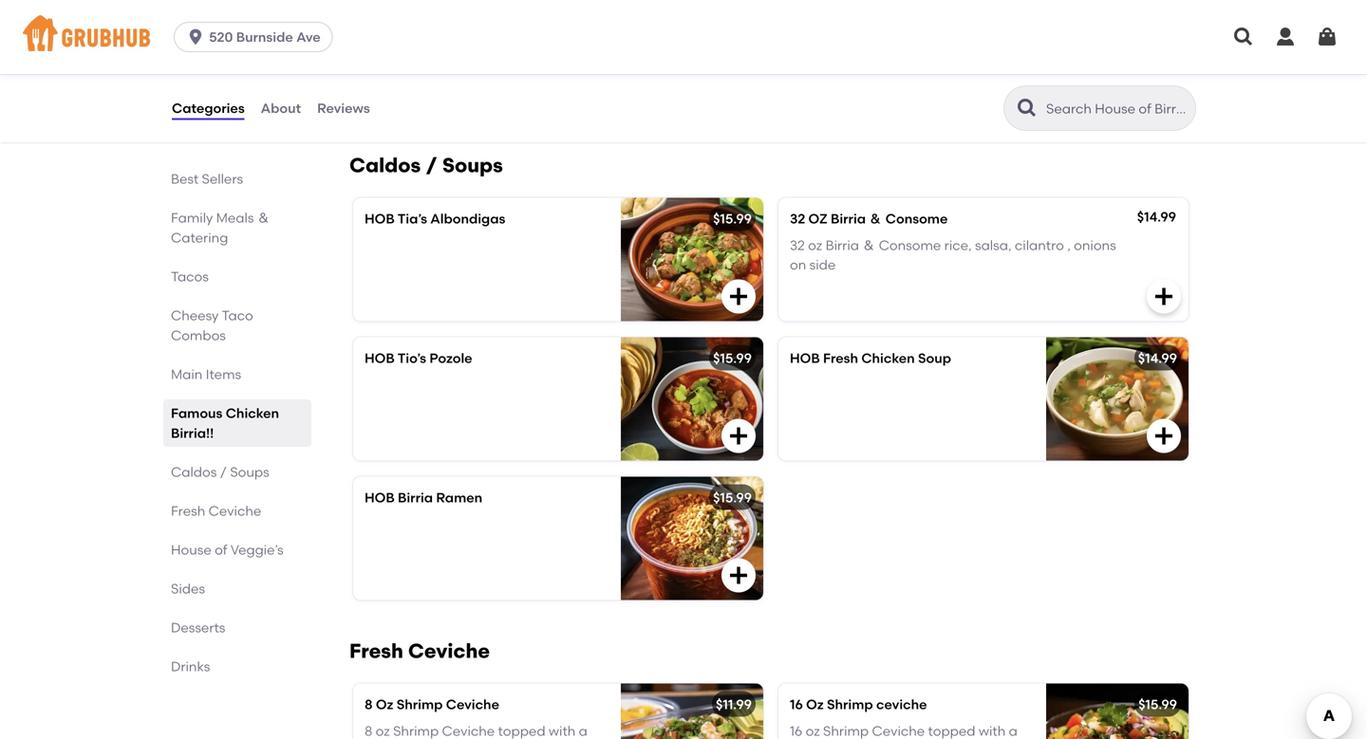Task type: locate. For each thing, give the bounding box(es) containing it.
ceviche
[[209, 503, 261, 519], [408, 639, 490, 664], [446, 697, 499, 713]]

1 shrimp from the left
[[397, 697, 443, 713]]

fresh up house on the bottom
[[171, 503, 205, 519]]

caldos down birria!!
[[171, 464, 217, 480]]

birria inside '32 oz birria ＆ consome  rice, salsa, cilantro , onions on side'
[[826, 237, 859, 254]]

＆ down 32 oz birria ＆ consome
[[862, 237, 876, 254]]

caldos
[[349, 153, 421, 177], [171, 464, 217, 480]]

shrimp right '8'
[[397, 697, 443, 713]]

1 vertical spatial svg image
[[727, 285, 750, 308]]

32
[[790, 211, 805, 227], [790, 237, 805, 254]]

hob chicken birria burrito & consome image
[[1046, 0, 1189, 113]]

tia's
[[398, 211, 427, 227]]

/ down the famous chicken birria!!
[[220, 464, 227, 480]]

drinks
[[171, 659, 210, 675]]

1 vertical spatial caldos / soups
[[171, 464, 269, 480]]

hob birria ramen
[[365, 490, 482, 506]]

caldos up 'tia's'
[[349, 153, 421, 177]]

svg image
[[186, 28, 205, 47], [727, 285, 750, 308], [727, 564, 750, 587]]

$11.99
[[716, 697, 752, 713]]

fresh ceviche up 8 oz shrimp ceviche
[[349, 639, 490, 664]]

32 oz birria ＆ consome
[[790, 211, 948, 227]]

$15.99 for hob tia's albondigas
[[713, 211, 752, 227]]

family
[[171, 210, 213, 226]]

32 for 32 oz birria ＆ consome
[[790, 211, 805, 227]]

tio's
[[398, 350, 426, 366]]

meals
[[216, 210, 254, 226]]

hob tia's albondigas image
[[621, 198, 763, 321]]

1 vertical spatial chicken
[[226, 405, 279, 422]]

fresh ceviche up of at the left bottom of page
[[171, 503, 261, 519]]

hob for hob tio's pozole
[[365, 350, 395, 366]]

1 horizontal spatial shrimp
[[827, 697, 873, 713]]

2 32 from the top
[[790, 237, 805, 254]]

fresh up '8'
[[349, 639, 403, 664]]

sellers
[[202, 171, 243, 187]]

0 vertical spatial svg image
[[186, 28, 205, 47]]

oz right '8'
[[376, 697, 393, 713]]

soups up albondigas
[[442, 153, 503, 177]]

1 horizontal spatial caldos
[[349, 153, 421, 177]]

1 horizontal spatial soups
[[442, 153, 503, 177]]

1 vertical spatial /
[[220, 464, 227, 480]]

0 vertical spatial chicken
[[861, 350, 915, 366]]

＆ right the oz
[[869, 211, 882, 227]]

oz for 16
[[806, 697, 824, 713]]

desserts
[[171, 620, 225, 636]]

rice,
[[944, 237, 972, 254]]

soup
[[918, 350, 951, 366]]

fresh
[[823, 350, 858, 366], [171, 503, 205, 519], [349, 639, 403, 664]]

1 oz from the left
[[376, 697, 393, 713]]

2 oz from the left
[[806, 697, 824, 713]]

svg image
[[1232, 26, 1255, 48], [1274, 26, 1297, 48], [1316, 26, 1339, 48], [727, 77, 750, 100], [1153, 285, 1175, 308], [727, 425, 750, 448], [1153, 425, 1175, 448]]

0 horizontal spatial fresh
[[171, 503, 205, 519]]

2 horizontal spatial fresh
[[823, 350, 858, 366]]

about
[[261, 100, 301, 116]]

32 inside '32 oz birria ＆ consome  rice, salsa, cilantro , onions on side'
[[790, 237, 805, 254]]

house of veggie's
[[171, 542, 284, 558]]

1 vertical spatial birria
[[826, 237, 859, 254]]

categories
[[172, 100, 245, 116]]

caldos / soups down birria!!
[[171, 464, 269, 480]]

hob birria ramen image
[[621, 477, 763, 600]]

birria
[[831, 211, 866, 227], [826, 237, 859, 254], [398, 490, 433, 506]]

hob tio's pozole
[[365, 350, 472, 366]]

0 horizontal spatial oz
[[376, 697, 393, 713]]

1 horizontal spatial chicken
[[861, 350, 915, 366]]

fresh ceviche
[[171, 503, 261, 519], [349, 639, 490, 664]]

catering
[[171, 230, 228, 246]]

520
[[209, 29, 233, 45]]

1 horizontal spatial fresh ceviche
[[349, 639, 490, 664]]

/ up hob tia's albondigas
[[426, 153, 438, 177]]

caldos / soups up hob tia's albondigas
[[349, 153, 503, 177]]

onions
[[1074, 237, 1116, 254]]

cilantro
[[1015, 237, 1064, 254]]

$15.99
[[713, 211, 752, 227], [713, 350, 752, 366], [713, 490, 752, 506], [1138, 697, 1177, 713]]

oz right 16
[[806, 697, 824, 713]]

2 shrimp from the left
[[827, 697, 873, 713]]

hob left tio's
[[365, 350, 395, 366]]

reviews
[[317, 100, 370, 116]]

taco
[[222, 308, 253, 324]]

$15.99 for hob birria ramen
[[713, 490, 752, 506]]

0 horizontal spatial chicken
[[226, 405, 279, 422]]

chicken
[[861, 350, 915, 366], [226, 405, 279, 422]]

0 vertical spatial fresh ceviche
[[171, 503, 261, 519]]

＆ for 32 oz birria ＆ consome
[[869, 211, 882, 227]]

0 vertical spatial $14.99
[[1137, 209, 1176, 225]]

caldos / soups
[[349, 153, 503, 177], [171, 464, 269, 480]]

0 vertical spatial birria
[[831, 211, 866, 227]]

chicken left "soup"
[[861, 350, 915, 366]]

consome inside '32 oz birria ＆ consome  rice, salsa, cilantro , onions on side'
[[879, 237, 941, 254]]

0 horizontal spatial soups
[[230, 464, 269, 480]]

1 horizontal spatial fresh
[[349, 639, 403, 664]]

fresh left "soup"
[[823, 350, 858, 366]]

1 horizontal spatial caldos / soups
[[349, 153, 503, 177]]

1 32 from the top
[[790, 211, 805, 227]]

soups down the famous chicken birria!!
[[230, 464, 269, 480]]

consome up rice,
[[886, 211, 948, 227]]

items
[[206, 366, 241, 383]]

1 vertical spatial fresh ceviche
[[349, 639, 490, 664]]

＆
[[257, 210, 270, 226], [869, 211, 882, 227], [862, 237, 876, 254]]

soups
[[442, 153, 503, 177], [230, 464, 269, 480]]

consome for 32 oz birria ＆ consome  rice, salsa, cilantro , onions on side
[[879, 237, 941, 254]]

house
[[171, 542, 211, 558]]

consome
[[886, 211, 948, 227], [879, 237, 941, 254]]

about button
[[260, 74, 302, 142]]

chicken down items
[[226, 405, 279, 422]]

0 vertical spatial fresh
[[823, 350, 858, 366]]

chicken inside the famous chicken birria!!
[[226, 405, 279, 422]]

1 horizontal spatial /
[[426, 153, 438, 177]]

8
[[365, 697, 373, 713]]

8 oz shrimp ceviche image
[[621, 684, 763, 740]]

hob
[[365, 211, 395, 227], [365, 350, 395, 366], [790, 350, 820, 366], [365, 490, 395, 506]]

shrimp for ceviche
[[397, 697, 443, 713]]

1 vertical spatial 32
[[790, 237, 805, 254]]

hob left ramen
[[365, 490, 395, 506]]

0 horizontal spatial caldos
[[171, 464, 217, 480]]

consome left rice,
[[879, 237, 941, 254]]

svg image inside 520 burnside ave "button"
[[186, 28, 205, 47]]

2 vertical spatial svg image
[[727, 564, 750, 587]]

hob for hob birria ramen
[[365, 490, 395, 506]]

0 vertical spatial 32
[[790, 211, 805, 227]]

1 vertical spatial fresh
[[171, 503, 205, 519]]

shrimp for ceviche
[[827, 697, 873, 713]]

0 vertical spatial consome
[[886, 211, 948, 227]]

tacos
[[171, 269, 209, 285]]

hob for hob tia's albondigas
[[365, 211, 395, 227]]

birria!!
[[171, 425, 214, 442]]

shrimp
[[397, 697, 443, 713], [827, 697, 873, 713]]

cheesy taco combos
[[171, 308, 253, 344]]

0 horizontal spatial shrimp
[[397, 697, 443, 713]]

＆ right meals
[[257, 210, 270, 226]]

$14.99
[[1137, 209, 1176, 225], [1138, 350, 1177, 366]]

side
[[810, 257, 836, 273]]

1 vertical spatial consome
[[879, 237, 941, 254]]

16
[[790, 697, 803, 713]]

0 horizontal spatial caldos / soups
[[171, 464, 269, 480]]

,
[[1067, 237, 1071, 254]]

2 vertical spatial birria
[[398, 490, 433, 506]]

1 vertical spatial soups
[[230, 464, 269, 480]]

hob fresh chicken soup image
[[1046, 337, 1189, 461]]

birria for oz
[[826, 237, 859, 254]]

2 vertical spatial fresh
[[349, 639, 403, 664]]

1 horizontal spatial oz
[[806, 697, 824, 713]]

hob left 'tia's'
[[365, 211, 395, 227]]

oz
[[376, 697, 393, 713], [806, 697, 824, 713]]

hob down the on
[[790, 350, 820, 366]]

best sellers
[[171, 171, 243, 187]]

0 horizontal spatial fresh ceviche
[[171, 503, 261, 519]]

shrimp left ceviche
[[827, 697, 873, 713]]

/
[[426, 153, 438, 177], [220, 464, 227, 480]]

＆ inside '32 oz birria ＆ consome  rice, salsa, cilantro , onions on side'
[[862, 237, 876, 254]]



Task type: describe. For each thing, give the bounding box(es) containing it.
1 vertical spatial ceviche
[[408, 639, 490, 664]]

32 oz birria ＆ consome  rice, salsa, cilantro , onions on side
[[790, 237, 1116, 273]]

birria for oz
[[831, 211, 866, 227]]

categories button
[[171, 74, 246, 142]]

ave
[[296, 29, 321, 45]]

search icon image
[[1016, 97, 1039, 120]]

combos
[[171, 328, 226, 344]]

ramen
[[436, 490, 482, 506]]

consome for 32 oz birria ＆ consome
[[886, 211, 948, 227]]

hob tia's albondigas
[[365, 211, 505, 227]]

burnside
[[236, 29, 293, 45]]

oz for 8
[[376, 697, 393, 713]]

0 vertical spatial caldos
[[349, 153, 421, 177]]

0 horizontal spatial /
[[220, 464, 227, 480]]

veggie's
[[230, 542, 284, 558]]

hob for hob fresh chicken soup
[[790, 350, 820, 366]]

family meals ＆ catering
[[171, 210, 270, 246]]

main items
[[171, 366, 241, 383]]

sides
[[171, 581, 205, 597]]

$15.99 for hob tio's pozole
[[713, 350, 752, 366]]

svg image for hob tia's albondigas
[[727, 285, 750, 308]]

pozole
[[429, 350, 472, 366]]

8 oz shrimp ceviche
[[365, 697, 499, 713]]

svg image for hob birria ramen
[[727, 564, 750, 587]]

0 vertical spatial caldos / soups
[[349, 153, 503, 177]]

＆ for 32 oz birria ＆ consome  rice, salsa, cilantro , onions on side
[[862, 237, 876, 254]]

oz
[[808, 237, 822, 254]]

on
[[790, 257, 806, 273]]

Search House of Birria  search field
[[1044, 100, 1190, 118]]

hob fresh chicken soup
[[790, 350, 951, 366]]

oz
[[809, 211, 828, 227]]

famous chicken birria!!
[[171, 405, 279, 442]]

cheesy house of birria taco (chicken) image
[[621, 0, 763, 113]]

0 vertical spatial /
[[426, 153, 438, 177]]

0 vertical spatial ceviche
[[209, 503, 261, 519]]

32 for 32 oz birria ＆ consome  rice, salsa, cilantro , onions on side
[[790, 237, 805, 254]]

520 burnside ave
[[209, 29, 321, 45]]

main
[[171, 366, 203, 383]]

albondigas
[[430, 211, 505, 227]]

salsa,
[[975, 237, 1012, 254]]

520 burnside ave button
[[174, 22, 341, 52]]

cheesy
[[171, 308, 219, 324]]

1 vertical spatial $14.99
[[1138, 350, 1177, 366]]

0 vertical spatial soups
[[442, 153, 503, 177]]

16 oz shrimp ceviche image
[[1046, 684, 1189, 740]]

1 vertical spatial caldos
[[171, 464, 217, 480]]

reviews button
[[316, 74, 371, 142]]

ceviche
[[876, 697, 927, 713]]

famous
[[171, 405, 223, 422]]

best
[[171, 171, 199, 187]]

2 vertical spatial ceviche
[[446, 697, 499, 713]]

main navigation navigation
[[0, 0, 1367, 74]]

＆ inside family meals ＆ catering
[[257, 210, 270, 226]]

hob tio's pozole image
[[621, 337, 763, 461]]

of
[[215, 542, 227, 558]]

16 oz shrimp ceviche
[[790, 697, 927, 713]]



Task type: vqa. For each thing, say whether or not it's contained in the screenshot.
New York
no



